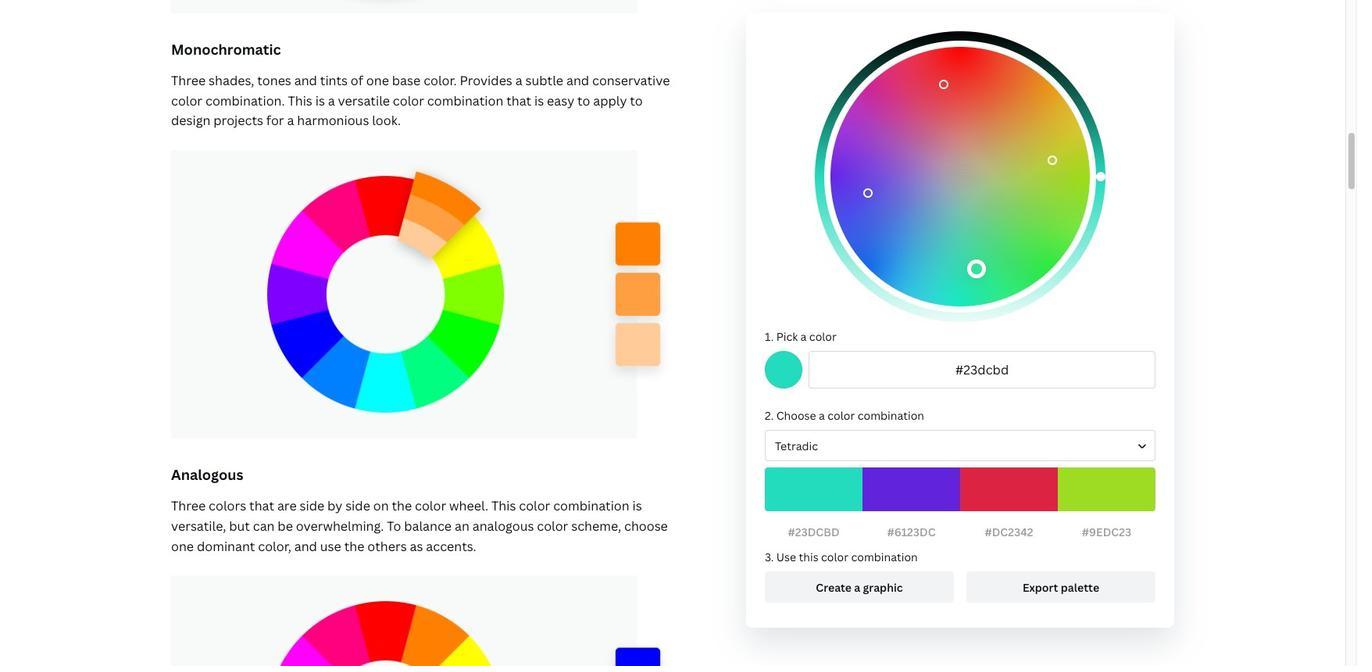 Task type: vqa. For each thing, say whether or not it's contained in the screenshot.
READ
no



Task type: describe. For each thing, give the bounding box(es) containing it.
1. pick a color
[[765, 329, 837, 344]]

is inside three colors that are side by side on the color wheel. this color            combination is versatile, but can be overwhelming. to balance an            analogous color scheme, choose one dominant color, and use the            others as accents.
[[633, 498, 642, 515]]

color right pick
[[810, 329, 837, 344]]

combination inside three colors that are side by side on the color wheel. this color            combination is versatile, but can be overwhelming. to balance an            analogous color scheme, choose one dominant color, and use the            others as accents.
[[554, 498, 630, 515]]

dominant
[[197, 538, 255, 555]]

color up design
[[171, 92, 203, 109]]

base
[[392, 72, 421, 89]]

provides
[[460, 72, 513, 89]]

color up analogous
[[519, 498, 551, 515]]

wheel.
[[450, 498, 489, 515]]

accents.
[[426, 538, 477, 555]]

three for analogous
[[171, 498, 206, 515]]

1.
[[765, 329, 774, 344]]

colors
[[209, 498, 246, 515]]

this
[[799, 550, 819, 564]]

shades,
[[209, 72, 254, 89]]

this inside three shades, tones and tints of one base color. provides a subtle            and conservative color combination. this is a versatile color            combination that is easy to apply to design projects for a            harmonious look.
[[288, 92, 313, 109]]

color,
[[258, 538, 291, 555]]

versatile
[[338, 92, 390, 109]]

a up harmonious
[[328, 92, 335, 109]]

to
[[387, 518, 401, 535]]

look.
[[372, 112, 401, 129]]

an
[[455, 518, 470, 535]]

for
[[266, 112, 284, 129]]

monochromatic colors image
[[171, 150, 673, 439]]

a left subtle
[[516, 72, 523, 89]]

scheme,
[[572, 518, 622, 535]]

this inside three colors that are side by side on the color wheel. this color            combination is versatile, but can be overwhelming. to balance an            analogous color scheme, choose one dominant color, and use the            others as accents.
[[492, 498, 516, 515]]

3. use this color combination
[[765, 550, 918, 564]]

harmonious
[[297, 112, 369, 129]]

subtle
[[526, 72, 564, 89]]

are
[[277, 498, 297, 515]]

color left scheme,
[[537, 518, 569, 535]]

2 to from the left
[[630, 92, 643, 109]]

and up the easy
[[567, 72, 590, 89]]

can
[[253, 518, 275, 535]]

that inside three shades, tones and tints of one base color. provides a subtle            and conservative color combination. this is a versatile color            combination that is easy to apply to design projects for a            harmonious look.
[[507, 92, 532, 109]]

that inside three colors that are side by side on the color wheel. this color            combination is versatile, but can be overwhelming. to balance an            analogous color scheme, choose one dominant color, and use the            others as accents.
[[249, 498, 274, 515]]

and left tints
[[294, 72, 317, 89]]

combination inside three shades, tones and tints of one base color. provides a subtle            and conservative color combination. this is a versatile color            combination that is easy to apply to design projects for a            harmonious look.
[[427, 92, 504, 109]]

color down base
[[393, 92, 424, 109]]

on
[[373, 498, 389, 515]]

analogous colors image
[[171, 576, 673, 666]]

color up balance
[[415, 498, 447, 515]]



Task type: locate. For each thing, give the bounding box(es) containing it.
use
[[777, 550, 797, 564]]

analogous
[[473, 518, 534, 535]]

combination down provides
[[427, 92, 504, 109]]

2. choose a color combination
[[765, 408, 925, 423]]

use
[[320, 538, 341, 555]]

apply
[[594, 92, 627, 109]]

1 to from the left
[[578, 92, 591, 109]]

combination up scheme,
[[554, 498, 630, 515]]

color right this
[[822, 550, 849, 564]]

three inside three colors that are side by side on the color wheel. this color            combination is versatile, but can be overwhelming. to balance an            analogous color scheme, choose one dominant color, and use the            others as accents.
[[171, 498, 206, 515]]

one right of
[[367, 72, 389, 89]]

and left use
[[295, 538, 317, 555]]

1 vertical spatial one
[[171, 538, 194, 555]]

three up versatile, at the bottom left of the page
[[171, 498, 206, 515]]

as
[[410, 538, 423, 555]]

three
[[171, 72, 206, 89], [171, 498, 206, 515]]

1 horizontal spatial is
[[535, 92, 544, 109]]

1 vertical spatial three
[[171, 498, 206, 515]]

choose
[[625, 518, 668, 535]]

a right choose
[[819, 408, 825, 423]]

color.
[[424, 72, 457, 89]]

is down subtle
[[535, 92, 544, 109]]

1 vertical spatial that
[[249, 498, 274, 515]]

0 vertical spatial one
[[367, 72, 389, 89]]

that down subtle
[[507, 92, 532, 109]]

1 three from the top
[[171, 72, 206, 89]]

0 vertical spatial three
[[171, 72, 206, 89]]

and inside three colors that are side by side on the color wheel. this color            combination is versatile, but can be overwhelming. to balance an            analogous color scheme, choose one dominant color, and use the            others as accents.
[[295, 538, 317, 555]]

conservative
[[593, 72, 670, 89]]

0 horizontal spatial is
[[316, 92, 325, 109]]

0 horizontal spatial that
[[249, 498, 274, 515]]

complementary colors image
[[171, 0, 673, 13]]

1 horizontal spatial to
[[630, 92, 643, 109]]

a right for
[[287, 112, 294, 129]]

None text field
[[809, 351, 1156, 389]]

by
[[328, 498, 343, 515]]

to
[[578, 92, 591, 109], [630, 92, 643, 109]]

side left by at the bottom of the page
[[300, 498, 325, 515]]

balance
[[404, 518, 452, 535]]

others
[[368, 538, 407, 555]]

the right on
[[392, 498, 412, 515]]

tints
[[320, 72, 348, 89]]

and
[[294, 72, 317, 89], [567, 72, 590, 89], [295, 538, 317, 555]]

three for monochromatic
[[171, 72, 206, 89]]

one down versatile, at the bottom left of the page
[[171, 538, 194, 555]]

is up harmonious
[[316, 92, 325, 109]]

tetradic button
[[765, 430, 1156, 461]]

monochromatic
[[171, 40, 281, 59]]

overwhelming.
[[296, 518, 384, 535]]

one inside three shades, tones and tints of one base color. provides a subtle            and conservative color combination. this is a versatile color            combination that is easy to apply to design projects for a            harmonious look.
[[367, 72, 389, 89]]

combination.
[[206, 92, 285, 109]]

0 horizontal spatial this
[[288, 92, 313, 109]]

combination
[[427, 92, 504, 109], [858, 408, 925, 423], [554, 498, 630, 515], [852, 550, 918, 564]]

that
[[507, 92, 532, 109], [249, 498, 274, 515]]

0 vertical spatial that
[[507, 92, 532, 109]]

to down conservative
[[630, 92, 643, 109]]

versatile,
[[171, 518, 226, 535]]

is up choose
[[633, 498, 642, 515]]

2 three from the top
[[171, 498, 206, 515]]

this down tones
[[288, 92, 313, 109]]

this
[[288, 92, 313, 109], [492, 498, 516, 515]]

1 horizontal spatial this
[[492, 498, 516, 515]]

2 horizontal spatial is
[[633, 498, 642, 515]]

design
[[171, 112, 211, 129]]

side
[[300, 498, 325, 515], [346, 498, 370, 515]]

1 horizontal spatial one
[[367, 72, 389, 89]]

3.
[[765, 550, 774, 564]]

but
[[229, 518, 250, 535]]

that up can
[[249, 498, 274, 515]]

this up analogous
[[492, 498, 516, 515]]

1 horizontal spatial side
[[346, 498, 370, 515]]

0 horizontal spatial side
[[300, 498, 325, 515]]

is
[[316, 92, 325, 109], [535, 92, 544, 109], [633, 498, 642, 515]]

projects
[[214, 112, 263, 129]]

0 horizontal spatial the
[[344, 538, 365, 555]]

2 side from the left
[[346, 498, 370, 515]]

pick
[[777, 329, 798, 344]]

three up design
[[171, 72, 206, 89]]

three colors that are side by side on the color wheel. this color            combination is versatile, but can be overwhelming. to balance an            analogous color scheme, choose one dominant color, and use the            others as accents.
[[171, 498, 668, 555]]

slider
[[815, 31, 1106, 322]]

1 horizontal spatial the
[[392, 498, 412, 515]]

1 horizontal spatial that
[[507, 92, 532, 109]]

of
[[351, 72, 364, 89]]

color right choose
[[828, 408, 855, 423]]

0 vertical spatial this
[[288, 92, 313, 109]]

2.
[[765, 408, 774, 423]]

the right use
[[344, 538, 365, 555]]

one inside three colors that are side by side on the color wheel. this color            combination is versatile, but can be overwhelming. to balance an            analogous color scheme, choose one dominant color, and use the            others as accents.
[[171, 538, 194, 555]]

analogous
[[171, 465, 243, 484]]

color
[[171, 92, 203, 109], [393, 92, 424, 109], [810, 329, 837, 344], [828, 408, 855, 423], [415, 498, 447, 515], [519, 498, 551, 515], [537, 518, 569, 535], [822, 550, 849, 564]]

choose
[[777, 408, 817, 423]]

combination right this
[[852, 550, 918, 564]]

0 horizontal spatial to
[[578, 92, 591, 109]]

0 vertical spatial the
[[392, 498, 412, 515]]

tetradic
[[775, 438, 818, 453]]

1 side from the left
[[300, 498, 325, 515]]

combination up tetradic button
[[858, 408, 925, 423]]

one
[[367, 72, 389, 89], [171, 538, 194, 555]]

0 horizontal spatial one
[[171, 538, 194, 555]]

three shades, tones and tints of one base color. provides a subtle            and conservative color combination. this is a versatile color            combination that is easy to apply to design projects for a            harmonious look.
[[171, 72, 670, 129]]

side right by at the bottom of the page
[[346, 498, 370, 515]]

a
[[516, 72, 523, 89], [328, 92, 335, 109], [287, 112, 294, 129], [801, 329, 807, 344], [819, 408, 825, 423]]

a right pick
[[801, 329, 807, 344]]

tones
[[257, 72, 291, 89]]

1 vertical spatial this
[[492, 498, 516, 515]]

1 vertical spatial the
[[344, 538, 365, 555]]

the
[[392, 498, 412, 515], [344, 538, 365, 555]]

three inside three shades, tones and tints of one base color. provides a subtle            and conservative color combination. this is a versatile color            combination that is easy to apply to design projects for a            harmonious look.
[[171, 72, 206, 89]]

to right the easy
[[578, 92, 591, 109]]

easy
[[547, 92, 575, 109]]

be
[[278, 518, 293, 535]]



